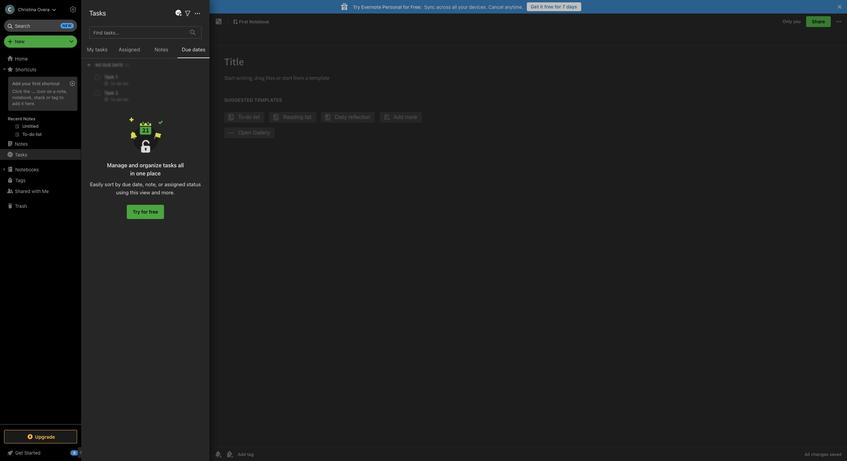 Task type: vqa. For each thing, say whether or not it's contained in the screenshot.
assigned's or
yes



Task type: describe. For each thing, give the bounding box(es) containing it.
new task image
[[175, 9, 183, 17]]

add your first shortcut
[[12, 81, 60, 86]]

Note Editor text field
[[210, 46, 848, 448]]

personal
[[383, 4, 402, 10]]

for for 7
[[555, 4, 562, 9]]

try for try for free
[[133, 209, 140, 215]]

future
[[144, 100, 157, 106]]

recent notes
[[8, 116, 35, 121]]

only you
[[783, 19, 801, 24]]

my tasks button
[[81, 45, 113, 58]]

get for get it free for 7 days
[[531, 4, 539, 9]]

2 notes
[[89, 35, 106, 40]]

dates
[[193, 46, 206, 52]]

new button
[[4, 36, 77, 48]]

notes
[[93, 35, 106, 40]]

manage and organize tasks all in one place
[[107, 162, 184, 177]]

try evernote personal for free: sync across all your devices. cancel anytime.
[[353, 4, 524, 10]]

click to collapse image
[[79, 449, 84, 457]]

cancel
[[489, 4, 504, 10]]

shared with me link
[[0, 186, 81, 197]]

changes
[[812, 452, 829, 458]]

2
[[89, 35, 92, 40]]

0 horizontal spatial the
[[23, 89, 30, 94]]

on
[[47, 89, 52, 94]]

notebook
[[249, 19, 269, 24]]

first notebook
[[239, 19, 269, 24]]

your inside group
[[22, 81, 31, 86]]

2 do from the left
[[108, 100, 114, 106]]

list
[[105, 93, 111, 99]]

due
[[182, 46, 191, 52]]

notebooks link
[[0, 164, 81, 175]]

a
[[53, 89, 56, 94]]

me
[[42, 188, 49, 194]]

click
[[12, 89, 22, 94]]

6
[[73, 451, 76, 455]]

new
[[62, 23, 72, 28]]

get for get started
[[15, 450, 23, 456]]

notes button
[[146, 45, 178, 58]]

status
[[187, 181, 201, 187]]

sort
[[105, 181, 114, 187]]

try for free button
[[127, 205, 164, 219]]

more actions and view options image
[[194, 9, 202, 17]]

it inside button
[[540, 4, 544, 9]]

or for tag
[[46, 95, 50, 100]]

recent
[[8, 116, 22, 121]]

Account field
[[0, 3, 56, 16]]

Search text field
[[9, 20, 72, 32]]

free for it
[[545, 4, 554, 9]]

settings image
[[69, 5, 77, 14]]

...
[[31, 89, 36, 94]]

across
[[437, 4, 451, 10]]

you
[[794, 19, 801, 24]]

0 horizontal spatial for
[[141, 209, 148, 215]]

by
[[115, 181, 121, 187]]

notebook,
[[12, 95, 33, 100]]

note, inside the icon on a note, notebook, stack or tag to add it here.
[[57, 89, 67, 94]]

due dates button
[[178, 45, 210, 58]]

christina overa
[[18, 7, 50, 12]]

add tag image
[[226, 451, 234, 459]]

notes up the tasks button
[[15, 141, 28, 147]]

free:
[[411, 4, 422, 10]]

home
[[15, 56, 28, 61]]

tags
[[15, 177, 26, 183]]

new
[[15, 39, 25, 44]]

place
[[147, 171, 161, 177]]

shared
[[15, 188, 30, 194]]

tasks inside 'button'
[[95, 46, 108, 52]]

here.
[[25, 101, 35, 106]]

and inside manage and organize tasks all in one place
[[129, 162, 138, 169]]

my
[[87, 46, 94, 52]]

filter tasks image
[[184, 9, 192, 17]]

tag
[[52, 95, 58, 100]]

Help and Learning task checklist field
[[0, 448, 81, 459]]

organize
[[140, 162, 162, 169]]

due
[[122, 181, 131, 187]]

shortcuts
[[15, 66, 36, 72]]

0 vertical spatial your
[[459, 4, 468, 10]]

trash link
[[0, 201, 81, 212]]

untitled
[[90, 52, 108, 58]]

first
[[32, 81, 41, 86]]



Task type: locate. For each thing, give the bounding box(es) containing it.
get right "anytime."
[[531, 4, 539, 9]]

for
[[127, 100, 134, 106]]

or up more.
[[158, 181, 163, 187]]

0 horizontal spatial get
[[15, 450, 23, 456]]

notes up notes
[[96, 20, 114, 28]]

group containing add your first shortcut
[[0, 75, 81, 141]]

get started
[[15, 450, 40, 456]]

or inside easily sort by due date, note, or assigned status using this view and more.
[[158, 181, 163, 187]]

tasks right my
[[95, 46, 108, 52]]

0 vertical spatial now
[[99, 73, 107, 78]]

2 horizontal spatial for
[[555, 4, 562, 9]]

all changes saved
[[805, 452, 842, 458]]

all up assigned
[[178, 162, 184, 169]]

for
[[555, 4, 562, 9], [403, 4, 410, 10], [141, 209, 148, 215]]

0 horizontal spatial free
[[149, 209, 158, 215]]

all right across
[[452, 4, 457, 10]]

using
[[116, 190, 129, 196]]

for for free:
[[403, 4, 410, 10]]

in
[[130, 171, 135, 177]]

note window element
[[210, 14, 848, 462]]

assigned
[[119, 46, 140, 52]]

note, inside easily sort by due date, note, or assigned status using this view and more.
[[145, 181, 157, 187]]

0 vertical spatial tasks
[[89, 9, 106, 17]]

1 vertical spatial note,
[[145, 181, 157, 187]]

Filter tasks field
[[184, 9, 192, 17]]

notes link
[[0, 138, 81, 149]]

or for assigned
[[158, 181, 163, 187]]

now for just
[[99, 73, 107, 78]]

new search field
[[9, 20, 74, 32]]

0 vertical spatial tasks
[[95, 46, 108, 52]]

get left started
[[15, 450, 23, 456]]

try left evernote
[[353, 4, 360, 10]]

all
[[805, 452, 810, 458]]

view
[[140, 190, 150, 196]]

for left free:
[[403, 4, 410, 10]]

notes right recent
[[23, 116, 35, 121]]

your up click the ...
[[22, 81, 31, 86]]

all inside manage and organize tasks all in one place
[[178, 162, 184, 169]]

free down view
[[149, 209, 158, 215]]

1 horizontal spatial your
[[459, 4, 468, 10]]

1 horizontal spatial tasks
[[163, 162, 177, 169]]

0 horizontal spatial or
[[46, 95, 50, 100]]

1 horizontal spatial try
[[353, 4, 360, 10]]

expand note image
[[215, 18, 223, 26]]

the
[[23, 89, 30, 94], [135, 100, 143, 106]]

get it free for 7 days button
[[527, 2, 582, 11]]

More actions and view options field
[[192, 9, 202, 17]]

0 vertical spatial it
[[540, 4, 544, 9]]

1 horizontal spatial or
[[158, 181, 163, 187]]

trash
[[15, 203, 27, 209]]

for down view
[[141, 209, 148, 215]]

free
[[545, 4, 554, 9], [149, 209, 158, 215]]

only
[[783, 19, 793, 24]]

1 vertical spatial it
[[21, 101, 24, 106]]

now down to-do list
[[97, 100, 106, 106]]

the left "..."
[[23, 89, 30, 94]]

tasks inside button
[[15, 152, 27, 158]]

home link
[[0, 53, 81, 64]]

easily sort by due date, note, or assigned status using this view and more.
[[90, 181, 201, 196]]

tasks button
[[0, 149, 81, 160]]

it down 'notebook,'
[[21, 101, 24, 106]]

it inside the icon on a note, notebook, stack or tag to add it here.
[[21, 101, 24, 106]]

get it free for 7 days
[[531, 4, 577, 9]]

my tasks
[[87, 46, 108, 52]]

date,
[[132, 181, 144, 187]]

share button
[[807, 16, 831, 27]]

click the ...
[[12, 89, 36, 94]]

1 horizontal spatial for
[[403, 4, 410, 10]]

1 vertical spatial try
[[133, 209, 140, 215]]

to
[[60, 95, 64, 100]]

7
[[563, 4, 566, 9]]

your
[[459, 4, 468, 10], [22, 81, 31, 86]]

tasks right organize
[[163, 162, 177, 169]]

tasks up notebooks on the top of page
[[15, 152, 27, 158]]

0 horizontal spatial your
[[22, 81, 31, 86]]

0 vertical spatial get
[[531, 4, 539, 9]]

saved
[[830, 452, 842, 458]]

0 horizontal spatial tasks
[[95, 46, 108, 52]]

or inside the icon on a note, notebook, stack or tag to add it here.
[[46, 95, 50, 100]]

try down this
[[133, 209, 140, 215]]

1 vertical spatial tasks
[[163, 162, 177, 169]]

anytime.
[[505, 4, 524, 10]]

try for free
[[133, 209, 158, 215]]

1 vertical spatial tasks
[[15, 152, 27, 158]]

0 vertical spatial all
[[452, 4, 457, 10]]

your left devices.
[[459, 4, 468, 10]]

0 horizontal spatial and
[[129, 162, 138, 169]]

stack
[[34, 95, 45, 100]]

0 horizontal spatial tasks
[[15, 152, 27, 158]]

evernote
[[362, 4, 381, 10]]

tree containing home
[[0, 53, 81, 424]]

just now
[[90, 73, 107, 78]]

do now do soon for the future
[[90, 100, 157, 106]]

get inside button
[[531, 4, 539, 9]]

it
[[540, 4, 544, 9], [21, 101, 24, 106]]

1 vertical spatial your
[[22, 81, 31, 86]]

and up the in
[[129, 162, 138, 169]]

overa
[[37, 7, 50, 12]]

1 horizontal spatial note,
[[145, 181, 157, 187]]

1 horizontal spatial tasks
[[89, 9, 106, 17]]

try inside try for free button
[[133, 209, 140, 215]]

icon on a note, notebook, stack or tag to add it here.
[[12, 89, 67, 106]]

expand notebooks image
[[2, 167, 7, 172]]

this
[[130, 190, 138, 196]]

tree
[[0, 53, 81, 424]]

0 horizontal spatial do
[[90, 100, 96, 106]]

and right view
[[152, 190, 160, 196]]

1 horizontal spatial all
[[452, 4, 457, 10]]

tasks inside manage and organize tasks all in one place
[[163, 162, 177, 169]]

sync
[[425, 4, 435, 10]]

one
[[136, 171, 146, 177]]

now for do
[[97, 100, 106, 106]]

for left 7
[[555, 4, 562, 9]]

now right just
[[99, 73, 107, 78]]

1 vertical spatial or
[[158, 181, 163, 187]]

note,
[[57, 89, 67, 94], [145, 181, 157, 187]]

0 vertical spatial free
[[545, 4, 554, 9]]

days
[[567, 4, 577, 9]]

assigned
[[165, 181, 185, 187]]

easily
[[90, 181, 103, 187]]

notes left due
[[155, 46, 168, 52]]

assigned button
[[113, 45, 146, 58]]

tasks up "2 notes"
[[89, 9, 106, 17]]

soon
[[115, 100, 126, 106]]

free for for
[[149, 209, 158, 215]]

note, up to
[[57, 89, 67, 94]]

add
[[12, 81, 21, 86]]

started
[[24, 450, 40, 456]]

0 horizontal spatial note,
[[57, 89, 67, 94]]

1 vertical spatial all
[[178, 162, 184, 169]]

more.
[[162, 190, 175, 196]]

0 vertical spatial the
[[23, 89, 30, 94]]

now
[[99, 73, 107, 78], [97, 100, 106, 106]]

1 do from the left
[[90, 100, 96, 106]]

notes inside group
[[23, 116, 35, 121]]

due dates
[[182, 46, 206, 52]]

notes inside button
[[155, 46, 168, 52]]

devices.
[[469, 4, 488, 10]]

1 vertical spatial free
[[149, 209, 158, 215]]

share
[[812, 19, 826, 24]]

note, up view
[[145, 181, 157, 187]]

christina
[[18, 7, 36, 12]]

1 vertical spatial get
[[15, 450, 23, 456]]

upgrade button
[[4, 430, 77, 444]]

0 horizontal spatial try
[[133, 209, 140, 215]]

1 horizontal spatial it
[[540, 4, 544, 9]]

Find tasks… text field
[[91, 27, 186, 38]]

shortcut
[[42, 81, 60, 86]]

the right for on the top of the page
[[135, 100, 143, 106]]

1 horizontal spatial do
[[108, 100, 114, 106]]

group
[[0, 75, 81, 141]]

first notebook button
[[231, 17, 272, 26]]

0 horizontal spatial it
[[21, 101, 24, 106]]

0 vertical spatial or
[[46, 95, 50, 100]]

and inside easily sort by due date, note, or assigned status using this view and more.
[[152, 190, 160, 196]]

first
[[239, 19, 248, 24]]

notebooks
[[15, 167, 39, 172]]

do
[[90, 100, 96, 106], [108, 100, 114, 106]]

do down list
[[108, 100, 114, 106]]

shared with me
[[15, 188, 49, 194]]

1 horizontal spatial free
[[545, 4, 554, 9]]

0 vertical spatial and
[[129, 162, 138, 169]]

try for try evernote personal for free: sync across all your devices. cancel anytime.
[[353, 4, 360, 10]]

get inside help and learning task checklist field
[[15, 450, 23, 456]]

just
[[90, 73, 98, 78]]

1 horizontal spatial the
[[135, 100, 143, 106]]

0 vertical spatial note,
[[57, 89, 67, 94]]

all
[[452, 4, 457, 10], [178, 162, 184, 169]]

with
[[32, 188, 41, 194]]

free left 7
[[545, 4, 554, 9]]

1 vertical spatial the
[[135, 100, 143, 106]]

tags button
[[0, 175, 81, 186]]

to-
[[90, 93, 98, 99]]

notes
[[96, 20, 114, 28], [155, 46, 168, 52], [23, 116, 35, 121], [15, 141, 28, 147]]

do down to- at the left top of the page
[[90, 100, 96, 106]]

add a reminder image
[[214, 451, 222, 459]]

or down on
[[46, 95, 50, 100]]

it left 7
[[540, 4, 544, 9]]

1 horizontal spatial get
[[531, 4, 539, 9]]

1 vertical spatial and
[[152, 190, 160, 196]]

1 horizontal spatial and
[[152, 190, 160, 196]]

0 horizontal spatial all
[[178, 162, 184, 169]]

1 vertical spatial now
[[97, 100, 106, 106]]

tasks
[[95, 46, 108, 52], [163, 162, 177, 169]]

manage
[[107, 162, 127, 169]]

0 vertical spatial try
[[353, 4, 360, 10]]



